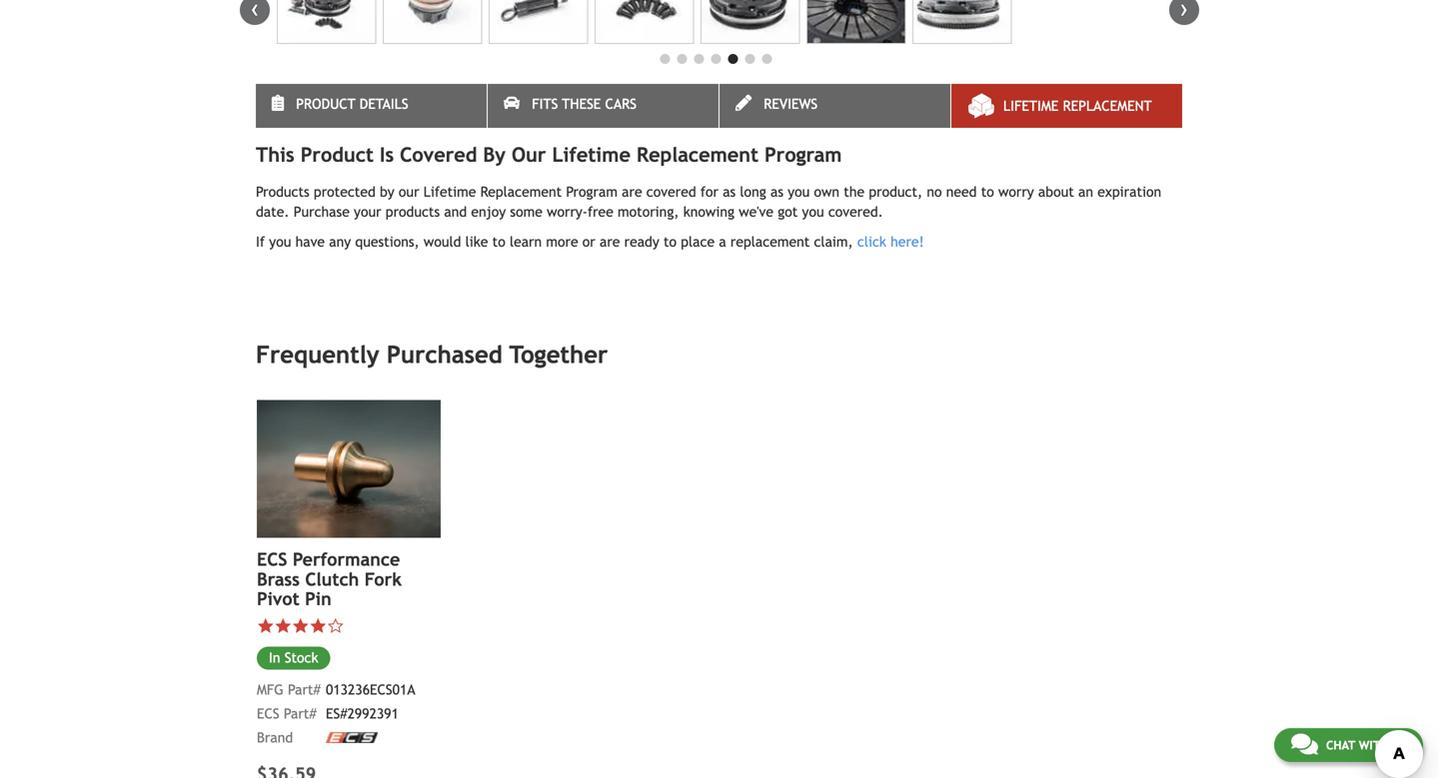 Task type: vqa. For each thing, say whether or not it's contained in the screenshot.
'central' in the left top of the page
no



Task type: describe. For each thing, give the bounding box(es) containing it.
products protected by our lifetime replacement program are covered for as long as you own the product, no need to worry about an expiration date. purchase your products and enjoy some worry-free motoring, knowing we've got you covered.
[[256, 184, 1162, 220]]

product,
[[869, 184, 923, 200]]

covered
[[647, 184, 696, 200]]

more
[[546, 234, 578, 250]]

your
[[354, 204, 381, 220]]

4 star image from the left
[[309, 618, 327, 635]]

and
[[444, 204, 467, 220]]

frequently purchased together
[[256, 341, 608, 369]]

fork
[[365, 569, 402, 590]]

stock
[[285, 650, 318, 666]]

mfg part# 013236ecs01a ecs part# es#2992391 brand
[[257, 682, 415, 746]]

a
[[719, 234, 726, 250]]

lifetime inside products protected by our lifetime replacement program are covered for as long as you own the product, no need to worry about an expiration date. purchase your products and enjoy some worry-free motoring, knowing we've got you covered.
[[424, 184, 476, 200]]

1 es#3220836 - ma-006-005 - stage 1 ma performance clutch kit - with single mass flywheel - for moderately modified cars or performance oriented driving style - dkm - bmw image from the left
[[277, 0, 376, 44]]

4 es#3220836 - ma-006-005 - stage 1 ma performance clutch kit - with single mass flywheel - for moderately modified cars or performance oriented driving style - dkm - bmw image from the left
[[595, 0, 694, 44]]

3 star image from the left
[[292, 618, 309, 635]]

need
[[946, 184, 977, 200]]

in stock
[[269, 650, 318, 666]]

0 horizontal spatial to
[[492, 234, 506, 250]]

pivot
[[257, 589, 300, 610]]

reviews
[[764, 96, 818, 112]]

chat with us
[[1326, 739, 1406, 753]]

fits these cars link
[[488, 84, 719, 128]]

have
[[295, 234, 325, 250]]

6 es#3220836 - ma-006-005 - stage 1 ma performance clutch kit - with single mass flywheel - for moderately modified cars or performance oriented driving style - dkm - bmw image from the left
[[807, 0, 906, 44]]

for
[[701, 184, 719, 200]]

here!
[[891, 234, 924, 250]]

ecs performance brass clutch fork pivot pin
[[257, 549, 402, 610]]

if you have any questions, would like to learn more or are ready to place a replacement claim, click here!
[[256, 234, 924, 250]]

claim,
[[814, 234, 853, 250]]

together
[[510, 341, 608, 369]]

click here! link
[[858, 234, 924, 250]]

the
[[844, 184, 865, 200]]

013236ecs01a
[[326, 682, 415, 698]]

products
[[386, 204, 440, 220]]

chat
[[1326, 739, 1356, 753]]

us
[[1392, 739, 1406, 753]]

own
[[814, 184, 840, 200]]

this product is covered by our lifetime replacement program
[[256, 143, 842, 167]]

we've
[[739, 204, 774, 220]]

1 vertical spatial part#
[[284, 706, 317, 722]]

2 star image from the left
[[274, 618, 292, 635]]

some
[[510, 204, 543, 220]]

1 as from the left
[[723, 184, 736, 200]]

2 horizontal spatial replacement
[[1063, 98, 1152, 114]]

1 horizontal spatial replacement
[[637, 143, 759, 167]]

1 horizontal spatial program
[[765, 143, 842, 167]]

lifetime replacement link
[[952, 84, 1183, 128]]

any
[[329, 234, 351, 250]]

3 es#3220836 - ma-006-005 - stage 1 ma performance clutch kit - with single mass flywheel - for moderately modified cars or performance oriented driving style - dkm - bmw image from the left
[[489, 0, 588, 44]]

7 es#3220836 - ma-006-005 - stage 1 ma performance clutch kit - with single mass flywheel - for moderately modified cars or performance oriented driving style - dkm - bmw image from the left
[[913, 0, 1012, 44]]

brass
[[257, 569, 300, 590]]

fits these cars
[[532, 96, 637, 112]]

free
[[588, 204, 614, 220]]

pin
[[305, 589, 332, 610]]

motoring,
[[618, 204, 679, 220]]

1 vertical spatial you
[[802, 204, 824, 220]]

performance
[[293, 549, 400, 570]]

learn
[[510, 234, 542, 250]]

would
[[424, 234, 461, 250]]

protected
[[314, 184, 376, 200]]

ready
[[624, 234, 660, 250]]

our
[[399, 184, 419, 200]]

details
[[360, 96, 408, 112]]

covered
[[400, 143, 477, 167]]

1 horizontal spatial to
[[664, 234, 677, 250]]

0 vertical spatial part#
[[288, 682, 321, 698]]



Task type: locate. For each thing, give the bounding box(es) containing it.
are inside products protected by our lifetime replacement program are covered for as long as you own the product, no need to worry about an expiration date. purchase your products and enjoy some worry-free motoring, knowing we've got you covered.
[[622, 184, 642, 200]]

es#3220836 - ma-006-005 - stage 1 ma performance clutch kit - with single mass flywheel - for moderately modified cars or performance oriented driving style - dkm - bmw image
[[277, 0, 376, 44], [383, 0, 482, 44], [489, 0, 588, 44], [595, 0, 694, 44], [701, 0, 800, 44], [807, 0, 906, 44], [913, 0, 1012, 44]]

chat with us link
[[1274, 729, 1423, 763]]

worry
[[999, 184, 1034, 200]]

expiration
[[1098, 184, 1162, 200]]

0 vertical spatial ecs
[[257, 549, 287, 570]]

ecs
[[257, 549, 287, 570], [257, 706, 280, 722]]

an
[[1079, 184, 1094, 200]]

program
[[765, 143, 842, 167], [566, 184, 618, 200]]

purchased
[[387, 341, 503, 369]]

purchase
[[294, 204, 350, 220]]

ecs performance brass clutch fork pivot pin image
[[257, 400, 441, 538]]

ecs up pivot
[[257, 549, 287, 570]]

by
[[483, 143, 506, 167]]

0 horizontal spatial as
[[723, 184, 736, 200]]

products
[[256, 184, 310, 200]]

ecs inside ecs performance brass clutch fork pivot pin
[[257, 549, 287, 570]]

program inside products protected by our lifetime replacement program are covered for as long as you own the product, no need to worry about an expiration date. purchase your products and enjoy some worry-free motoring, knowing we've got you covered.
[[566, 184, 618, 200]]

reviews link
[[720, 84, 951, 128]]

star image
[[257, 618, 274, 635], [274, 618, 292, 635], [292, 618, 309, 635], [309, 618, 327, 635]]

0 vertical spatial program
[[765, 143, 842, 167]]

are up motoring,
[[622, 184, 642, 200]]

no
[[927, 184, 942, 200]]

replacement inside products protected by our lifetime replacement program are covered for as long as you own the product, no need to worry about an expiration date. purchase your products and enjoy some worry-free motoring, knowing we've got you covered.
[[480, 184, 562, 200]]

are right or
[[600, 234, 620, 250]]

to right like
[[492, 234, 506, 250]]

1 horizontal spatial are
[[622, 184, 642, 200]]

es#2992391
[[326, 706, 399, 722]]

0 vertical spatial product
[[296, 96, 356, 112]]

1 vertical spatial ecs
[[257, 706, 280, 722]]

0 vertical spatial you
[[788, 184, 810, 200]]

0 horizontal spatial lifetime
[[424, 184, 476, 200]]

0 vertical spatial lifetime
[[1004, 98, 1059, 114]]

or
[[583, 234, 596, 250]]

2 vertical spatial you
[[269, 234, 291, 250]]

about
[[1039, 184, 1074, 200]]

5 es#3220836 - ma-006-005 - stage 1 ma performance clutch kit - with single mass flywheel - for moderately modified cars or performance oriented driving style - dkm - bmw image from the left
[[701, 0, 800, 44]]

questions,
[[355, 234, 420, 250]]

brand
[[257, 730, 293, 746]]

enjoy
[[471, 204, 506, 220]]

part# down stock
[[288, 682, 321, 698]]

program up own
[[765, 143, 842, 167]]

product
[[296, 96, 356, 112], [301, 143, 374, 167]]

by
[[380, 184, 395, 200]]

you down own
[[802, 204, 824, 220]]

2 ecs from the top
[[257, 706, 280, 722]]

you
[[788, 184, 810, 200], [802, 204, 824, 220], [269, 234, 291, 250]]

as
[[723, 184, 736, 200], [771, 184, 784, 200]]

these
[[562, 96, 601, 112]]

2 horizontal spatial lifetime
[[1004, 98, 1059, 114]]

1 ecs from the top
[[257, 549, 287, 570]]

with
[[1359, 739, 1389, 753]]

to left "place" on the top of the page
[[664, 234, 677, 250]]

0 horizontal spatial program
[[566, 184, 618, 200]]

1 vertical spatial lifetime
[[552, 143, 631, 167]]

2 vertical spatial replacement
[[480, 184, 562, 200]]

replacement
[[731, 234, 810, 250]]

1 vertical spatial replacement
[[637, 143, 759, 167]]

worry-
[[547, 204, 588, 220]]

0 vertical spatial are
[[622, 184, 642, 200]]

1 horizontal spatial lifetime
[[552, 143, 631, 167]]

long
[[740, 184, 766, 200]]

like
[[465, 234, 488, 250]]

this
[[256, 143, 295, 167]]

product up protected
[[301, 143, 374, 167]]

our
[[512, 143, 546, 167]]

replacement up some at the top of page
[[480, 184, 562, 200]]

frequently
[[256, 341, 379, 369]]

cars
[[605, 96, 637, 112]]

to
[[981, 184, 994, 200], [492, 234, 506, 250], [664, 234, 677, 250]]

ecs image
[[326, 733, 378, 744]]

knowing
[[683, 204, 735, 220]]

1 vertical spatial are
[[600, 234, 620, 250]]

2 horizontal spatial to
[[981, 184, 994, 200]]

is
[[380, 143, 394, 167]]

comments image
[[1291, 733, 1318, 757]]

empty star image
[[327, 618, 344, 635]]

replacement up an
[[1063, 98, 1152, 114]]

place
[[681, 234, 715, 250]]

product details link
[[256, 84, 487, 128]]

product left details
[[296, 96, 356, 112]]

mfg
[[257, 682, 284, 698]]

date.
[[256, 204, 289, 220]]

as up 'got' at the top right of the page
[[771, 184, 784, 200]]

as right "for"
[[723, 184, 736, 200]]

ecs performance brass clutch fork pivot pin link
[[257, 549, 441, 610]]

you up 'got' at the top right of the page
[[788, 184, 810, 200]]

part#
[[288, 682, 321, 698], [284, 706, 317, 722]]

1 horizontal spatial as
[[771, 184, 784, 200]]

0 horizontal spatial are
[[600, 234, 620, 250]]

clutch
[[305, 569, 359, 590]]

in
[[269, 650, 280, 666]]

click
[[858, 234, 887, 250]]

fits
[[532, 96, 558, 112]]

you right if
[[269, 234, 291, 250]]

2 es#3220836 - ma-006-005 - stage 1 ma performance clutch kit - with single mass flywheel - for moderately modified cars or performance oriented driving style - dkm - bmw image from the left
[[383, 0, 482, 44]]

part# up the brand
[[284, 706, 317, 722]]

to right need
[[981, 184, 994, 200]]

1 vertical spatial program
[[566, 184, 618, 200]]

1 star image from the left
[[257, 618, 274, 635]]

covered.
[[829, 204, 883, 220]]

replacement up "for"
[[637, 143, 759, 167]]

product inside 'link'
[[296, 96, 356, 112]]

to inside products protected by our lifetime replacement program are covered for as long as you own the product, no need to worry about an expiration date. purchase your products and enjoy some worry-free motoring, knowing we've got you covered.
[[981, 184, 994, 200]]

2 as from the left
[[771, 184, 784, 200]]

ecs down mfg
[[257, 706, 280, 722]]

1 vertical spatial product
[[301, 143, 374, 167]]

lifetime up worry
[[1004, 98, 1059, 114]]

0 horizontal spatial replacement
[[480, 184, 562, 200]]

lifetime replacement
[[1004, 98, 1152, 114]]

program up 'free'
[[566, 184, 618, 200]]

got
[[778, 204, 798, 220]]

2 vertical spatial lifetime
[[424, 184, 476, 200]]

product details
[[296, 96, 408, 112]]

0 vertical spatial replacement
[[1063, 98, 1152, 114]]

if
[[256, 234, 265, 250]]

ecs inside mfg part# 013236ecs01a ecs part# es#2992391 brand
[[257, 706, 280, 722]]

lifetime up and
[[424, 184, 476, 200]]

lifetime down fits these cars link at the left of page
[[552, 143, 631, 167]]

lifetime
[[1004, 98, 1059, 114], [552, 143, 631, 167], [424, 184, 476, 200]]

replacement
[[1063, 98, 1152, 114], [637, 143, 759, 167], [480, 184, 562, 200]]



